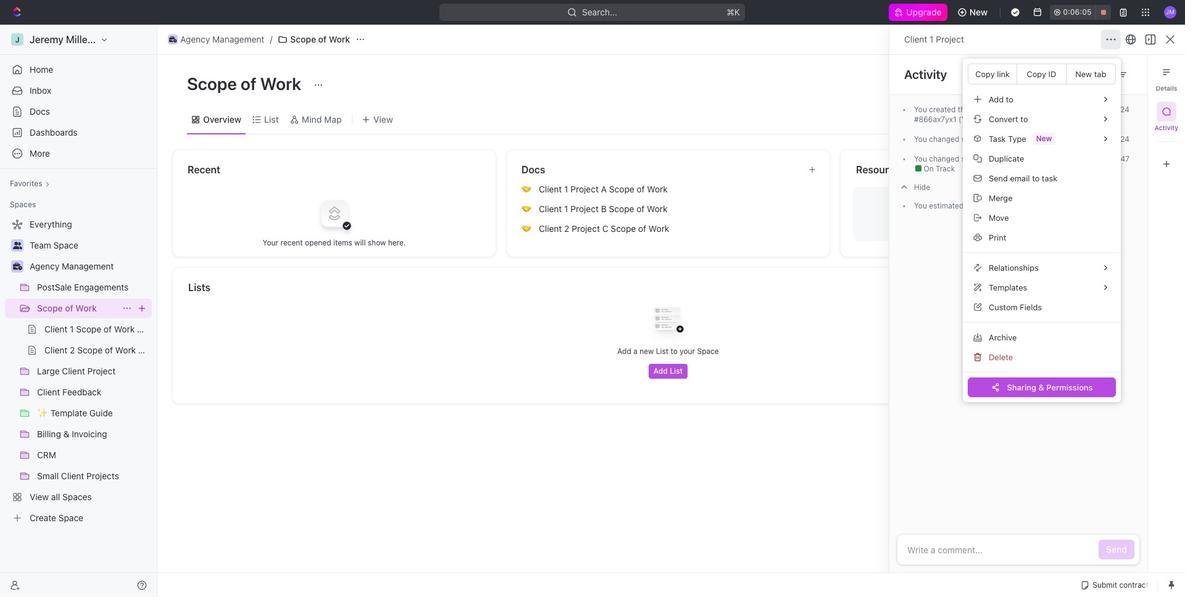 Task type: vqa. For each thing, say whether or not it's contained in the screenshot.
created this task by copying Nov 17 at 14:24
yes



Task type: describe. For each thing, give the bounding box(es) containing it.
send email to task button
[[968, 169, 1117, 188]]

move
[[989, 213, 1010, 223]]

estimated
[[930, 201, 964, 211]]

client for client 1 project
[[905, 34, 928, 44]]

tab
[[1095, 69, 1107, 79]]

client 1 project
[[905, 34, 965, 44]]

0 vertical spatial open
[[1030, 135, 1051, 144]]

task sidebar content section
[[890, 55, 1148, 598]]

business time image
[[13, 263, 22, 271]]

2 nov from the top
[[1076, 135, 1090, 144]]

send email to task
[[989, 173, 1058, 183]]

fields
[[1021, 302, 1043, 312]]

add for add a new list to your space
[[618, 347, 632, 356]]

hours
[[973, 201, 993, 211]]

work inside tree
[[76, 303, 97, 314]]

inbox
[[30, 85, 51, 96]]

changed status from for nov 21 at 14:47
[[928, 154, 1004, 164]]

resources
[[857, 164, 906, 175]]

you estimated 2 hours
[[915, 201, 993, 211]]

send for send
[[1107, 545, 1128, 555]]

access)
[[1018, 115, 1045, 124]]

14:24 for created this task by copying
[[1111, 105, 1130, 114]]

1 for client 1 project
[[930, 34, 934, 44]]

have
[[998, 115, 1016, 124]]

opened
[[305, 238, 331, 247]]

will
[[355, 238, 366, 247]]

merge button
[[968, 188, 1117, 208]]

automations
[[1100, 34, 1151, 44]]

changed for nov 17 at 14:24
[[930, 135, 960, 144]]

upgrade link
[[889, 4, 948, 21]]

add task
[[1097, 79, 1134, 90]]

nov 21 at 14:47
[[1076, 154, 1130, 164]]

search...
[[583, 7, 618, 17]]

add to
[[989, 94, 1014, 104]]

archive
[[989, 333, 1017, 342]]

copying
[[1001, 105, 1028, 114]]

custom fields
[[989, 302, 1043, 312]]

copy for copy link
[[976, 69, 995, 79]]

a
[[601, 184, 607, 195]]

activity inside task sidebar content section
[[905, 67, 948, 82]]

dashboards
[[30, 127, 78, 138]]

drop
[[965, 209, 983, 219]]

created
[[930, 105, 956, 114]]

send button
[[1099, 540, 1135, 560]]

project for client 2 project c scope of work
[[572, 224, 600, 234]]

overview
[[203, 114, 241, 124]]

task for to
[[1042, 173, 1058, 183]]

3 you from the top
[[915, 154, 928, 164]]

0 horizontal spatial task
[[989, 134, 1007, 144]]

resources button
[[856, 162, 1133, 177]]

client for client 2 project c scope of work
[[539, 224, 562, 234]]

copy for copy id
[[1027, 69, 1047, 79]]

1 horizontal spatial docs
[[522, 164, 546, 175]]

task sidebar navigation tab list
[[1154, 62, 1181, 174]]

project for client 1 project
[[936, 34, 965, 44]]

changed status from for nov 17 at 14:24
[[928, 135, 1004, 144]]

new for new button
[[970, 7, 988, 17]]

copy id
[[1027, 69, 1057, 79]]

#866ax7yx1
[[915, 115, 957, 124]]

0 vertical spatial agency management link
[[165, 32, 268, 47]]

your recent opened items will show here.
[[263, 238, 406, 247]]

add for add to
[[989, 94, 1004, 104]]

favorites
[[10, 179, 42, 188]]

scope of work link inside "sidebar" navigation
[[37, 299, 117, 319]]

new tab button
[[1067, 64, 1116, 84]]

delete button
[[968, 348, 1117, 367]]

lists
[[188, 282, 211, 293]]

task for this
[[973, 105, 988, 114]]

0 vertical spatial agency management
[[180, 34, 265, 44]]

copy link
[[976, 69, 1010, 79]]

drop files here to attach
[[965, 209, 1055, 219]]

activity inside task sidebar navigation tab list
[[1155, 124, 1179, 132]]

your
[[263, 238, 279, 247]]

home link
[[5, 60, 152, 80]]

from for nov 17 at 14:24
[[986, 135, 1002, 144]]

don't
[[977, 115, 996, 124]]

17 for changed status from
[[1092, 135, 1100, 144]]

copy id button
[[1018, 64, 1067, 84]]

agency management inside "sidebar" navigation
[[30, 261, 114, 272]]

hide
[[915, 183, 931, 192]]

0 horizontal spatial agency management link
[[30, 257, 149, 277]]

templates
[[989, 283, 1028, 292]]

convert
[[989, 114, 1019, 124]]

0 vertical spatial at
[[1102, 105, 1109, 114]]

a
[[634, 347, 638, 356]]

add task button
[[1089, 75, 1141, 94]]

2 you from the top
[[915, 135, 928, 144]]

templates button
[[968, 278, 1117, 298]]

🤝 for client 1 project b scope of work
[[522, 204, 532, 214]]

(you
[[959, 115, 975, 124]]

new tab
[[1076, 69, 1107, 79]]

2 vertical spatial new
[[1037, 134, 1053, 143]]

1 vertical spatial open
[[1011, 154, 1034, 164]]

14:47
[[1111, 154, 1130, 164]]

on track
[[922, 164, 956, 174]]

1 vertical spatial list
[[656, 347, 669, 356]]

of inside "sidebar" navigation
[[65, 303, 73, 314]]

lists button
[[188, 280, 1150, 295]]

tree inside "sidebar" navigation
[[5, 215, 152, 529]]

2 inside task sidebar content section
[[966, 201, 971, 211]]

email
[[1011, 173, 1031, 183]]

business time image
[[169, 36, 177, 43]]

🤝 for client 2 project c scope of work
[[522, 224, 532, 233]]

mind map
[[302, 114, 342, 124]]

0:06:05 button
[[1051, 5, 1112, 20]]

merge
[[989, 193, 1013, 203]]

add list
[[654, 367, 683, 376]]

move button
[[968, 208, 1117, 228]]

project for client 1 project b scope of work
[[571, 204, 599, 214]]

home
[[30, 64, 53, 75]]

task inside button
[[1115, 79, 1134, 90]]

permissions
[[1047, 383, 1094, 393]]

inbox link
[[5, 81, 152, 101]]

no lists icon. image
[[644, 298, 693, 347]]

14:24 for changed status from
[[1111, 135, 1130, 144]]

docs link
[[5, 102, 152, 122]]

1 horizontal spatial scope of work link
[[275, 32, 353, 47]]

/
[[270, 34, 273, 44]]

by
[[990, 105, 998, 114]]

you created this task by copying #866ax7yx1 (you don't have access)
[[915, 105, 1045, 124]]

custom
[[989, 302, 1018, 312]]

1 vertical spatial scope of work
[[187, 73, 305, 94]]

nov 17 at 14:24 for changed status from
[[1076, 135, 1130, 144]]

add a new list to your space
[[618, 347, 719, 356]]

spaces
[[10, 200, 36, 209]]

agency inside "sidebar" navigation
[[30, 261, 59, 272]]

sidebar navigation
[[0, 25, 157, 598]]

new for tab
[[1076, 69, 1093, 79]]

4 you from the top
[[915, 201, 928, 211]]

relationships
[[989, 263, 1039, 273]]



Task type: locate. For each thing, give the bounding box(es) containing it.
send
[[989, 173, 1009, 183], [1107, 545, 1128, 555]]

you inside you created this task by copying #866ax7yx1 (you don't have access)
[[915, 105, 928, 114]]

1 vertical spatial nov
[[1076, 135, 1090, 144]]

1 vertical spatial send
[[1107, 545, 1128, 555]]

add down tab
[[1097, 79, 1113, 90]]

0 vertical spatial send
[[989, 173, 1009, 183]]

list inside "link"
[[264, 114, 279, 124]]

0 vertical spatial from
[[986, 135, 1002, 144]]

docs inside "sidebar" navigation
[[30, 106, 50, 117]]

of
[[318, 34, 327, 44], [241, 73, 257, 94], [637, 184, 645, 195], [637, 204, 645, 214], [639, 224, 647, 234], [65, 303, 73, 314]]

from down don't
[[986, 135, 1002, 144]]

new
[[970, 7, 988, 17], [1076, 69, 1093, 79], [1037, 134, 1053, 143]]

17 up '21'
[[1092, 135, 1100, 144]]

0 horizontal spatial activity
[[905, 67, 948, 82]]

no recent items image
[[310, 189, 359, 238]]

0 vertical spatial list
[[264, 114, 279, 124]]

open up the duplicate button
[[1030, 135, 1051, 144]]

nov 17 at 14:24 for created this task by copying
[[1076, 105, 1130, 114]]

1 horizontal spatial agency management link
[[165, 32, 268, 47]]

1 you from the top
[[915, 105, 928, 114]]

nov down new tab button
[[1076, 105, 1090, 114]]

1 from from the top
[[986, 135, 1002, 144]]

this
[[958, 105, 971, 114]]

0 vertical spatial management
[[212, 34, 265, 44]]

list inside button
[[670, 367, 683, 376]]

nov 17 at 14:24 down add task button
[[1076, 105, 1130, 114]]

1 horizontal spatial 2
[[966, 201, 971, 211]]

0 horizontal spatial management
[[62, 261, 114, 272]]

2 🤝 from the top
[[522, 204, 532, 214]]

convert to
[[989, 114, 1029, 124]]

1 horizontal spatial new
[[1037, 134, 1053, 143]]

track
[[936, 164, 956, 174]]

agency management link
[[165, 32, 268, 47], [30, 257, 149, 277]]

1 horizontal spatial agency management
[[180, 34, 265, 44]]

3 nov from the top
[[1076, 154, 1090, 164]]

client for client 1 project b scope of work
[[539, 204, 562, 214]]

mind map link
[[299, 111, 342, 128]]

agency management
[[180, 34, 265, 44], [30, 261, 114, 272]]

at right '21'
[[1102, 154, 1109, 164]]

1 vertical spatial agency
[[30, 261, 59, 272]]

changed status from down (you at right
[[928, 135, 1004, 144]]

0 vertical spatial new
[[970, 7, 988, 17]]

changed down #866ax7yx1
[[930, 135, 960, 144]]

1 vertical spatial changed
[[930, 154, 960, 164]]

17
[[1092, 105, 1100, 114], [1092, 135, 1100, 144]]

1 vertical spatial activity
[[1155, 124, 1179, 132]]

1 for client 1 project b scope of work
[[565, 204, 569, 214]]

1 14:24 from the top
[[1111, 105, 1130, 114]]

new
[[640, 347, 654, 356]]

automations button
[[1093, 30, 1157, 49]]

convert to button
[[968, 109, 1117, 129]]

17 down add task button
[[1092, 105, 1100, 114]]

1 vertical spatial management
[[62, 261, 114, 272]]

client 1 project a scope of work
[[539, 184, 668, 195]]

0:06:05
[[1064, 7, 1092, 17]]

open up send email to task
[[1011, 154, 1034, 164]]

add to button
[[968, 90, 1117, 109]]

convert to button
[[968, 109, 1117, 129]]

2 changed from the top
[[930, 154, 960, 164]]

0 vertical spatial changed status from
[[928, 135, 1004, 144]]

task down the duplicate button
[[1042, 173, 1058, 183]]

list
[[264, 114, 279, 124], [656, 347, 669, 356], [670, 367, 683, 376]]

0 vertical spatial 1
[[930, 34, 934, 44]]

0 horizontal spatial new
[[970, 7, 988, 17]]

add for add list
[[654, 367, 668, 376]]

0 vertical spatial 2
[[966, 201, 971, 211]]

sharing & permissions button
[[968, 378, 1117, 398]]

new down convert to dropdown button
[[1037, 134, 1053, 143]]

agency
[[180, 34, 210, 44], [30, 261, 59, 272]]

to inside task sidebar content section
[[1013, 135, 1023, 144]]

1 vertical spatial task
[[1042, 173, 1058, 183]]

files
[[985, 209, 1001, 219]]

copy left link at right
[[976, 69, 995, 79]]

2 14:24 from the top
[[1111, 135, 1130, 144]]

2 horizontal spatial list
[[670, 367, 683, 376]]

overview link
[[201, 111, 241, 128]]

🤝
[[522, 185, 532, 194], [522, 204, 532, 214], [522, 224, 532, 233]]

1 horizontal spatial activity
[[1155, 124, 1179, 132]]

add to button
[[968, 90, 1117, 109]]

2 status from the top
[[962, 154, 984, 164]]

send inside button
[[1107, 545, 1128, 555]]

show
[[368, 238, 386, 247]]

add inside dropdown button
[[989, 94, 1004, 104]]

0 vertical spatial task
[[1115, 79, 1134, 90]]

1 vertical spatial scope of work link
[[37, 299, 117, 319]]

status for nov 21 at 14:47
[[962, 154, 984, 164]]

you down hide
[[915, 201, 928, 211]]

1 copy from the left
[[976, 69, 995, 79]]

1 17 from the top
[[1092, 105, 1100, 114]]

1 changed status from from the top
[[928, 135, 1004, 144]]

0 vertical spatial scope of work link
[[275, 32, 353, 47]]

1 vertical spatial 14:24
[[1111, 135, 1130, 144]]

3 🤝 from the top
[[522, 224, 532, 233]]

1 horizontal spatial copy
[[1027, 69, 1047, 79]]

id
[[1049, 69, 1057, 79]]

0 horizontal spatial task
[[973, 105, 988, 114]]

21
[[1092, 154, 1100, 164]]

agency right business time icon
[[30, 261, 59, 272]]

0 horizontal spatial copy
[[976, 69, 995, 79]]

docs
[[30, 106, 50, 117], [522, 164, 546, 175]]

project left b
[[571, 204, 599, 214]]

0 vertical spatial nov
[[1076, 105, 1090, 114]]

0 vertical spatial nov 17 at 14:24
[[1076, 105, 1130, 114]]

at up nov 21 at 14:47
[[1102, 135, 1109, 144]]

add list button
[[649, 364, 688, 379]]

1 vertical spatial from
[[986, 154, 1002, 164]]

client for client 1 project a scope of work
[[539, 184, 562, 195]]

list down add a new list to your space at the right bottom
[[670, 367, 683, 376]]

2 changed status from from the top
[[928, 154, 1004, 164]]

management inside "sidebar" navigation
[[62, 261, 114, 272]]

0 horizontal spatial send
[[989, 173, 1009, 183]]

changed status from
[[928, 135, 1004, 144], [928, 154, 1004, 164]]

2 left "hours"
[[966, 201, 971, 211]]

🤝 for client 1 project a scope of work
[[522, 185, 532, 194]]

0 horizontal spatial 2
[[565, 224, 570, 234]]

1 vertical spatial nov 17 at 14:24
[[1076, 135, 1130, 144]]

attach
[[1032, 209, 1055, 219]]

1 vertical spatial agency management
[[30, 261, 114, 272]]

2 17 from the top
[[1092, 135, 1100, 144]]

0 horizontal spatial scope of work link
[[37, 299, 117, 319]]

task up don't
[[973, 105, 988, 114]]

1 vertical spatial 🤝
[[522, 204, 532, 214]]

add for add task
[[1097, 79, 1113, 90]]

at down add task button
[[1102, 105, 1109, 114]]

2
[[966, 201, 971, 211], [565, 224, 570, 234]]

scope inside tree
[[37, 303, 63, 314]]

from down task type
[[986, 154, 1002, 164]]

client left b
[[539, 204, 562, 214]]

0 vertical spatial scope of work
[[291, 34, 350, 44]]

recent
[[188, 164, 220, 175]]

project left c
[[572, 224, 600, 234]]

relationships button
[[968, 258, 1117, 278]]

1 vertical spatial 17
[[1092, 135, 1100, 144]]

upgrade
[[906, 7, 942, 17]]

list link
[[262, 111, 279, 128]]

0 horizontal spatial docs
[[30, 106, 50, 117]]

2 vertical spatial list
[[670, 367, 683, 376]]

space
[[698, 347, 719, 356]]

tree
[[5, 215, 152, 529]]

project for client 1 project a scope of work
[[571, 184, 599, 195]]

17 for created this task by copying
[[1092, 105, 1100, 114]]

client left c
[[539, 224, 562, 234]]

type
[[1009, 134, 1027, 144]]

agency right business time image
[[180, 34, 210, 44]]

2 nov 17 at 14:24 from the top
[[1076, 135, 1130, 144]]

changed
[[930, 135, 960, 144], [930, 154, 960, 164]]

c
[[603, 224, 609, 234]]

nov left '21'
[[1076, 154, 1090, 164]]

delete
[[989, 352, 1014, 362]]

list right the new
[[656, 347, 669, 356]]

1 horizontal spatial management
[[212, 34, 265, 44]]

1 horizontal spatial task
[[1042, 173, 1058, 183]]

1 left b
[[565, 204, 569, 214]]

duplicate button
[[968, 149, 1117, 169]]

sharing & permissions
[[1008, 383, 1094, 393]]

1 vertical spatial new
[[1076, 69, 1093, 79]]

at
[[1102, 105, 1109, 114], [1102, 135, 1109, 144], [1102, 154, 1109, 164]]

0 vertical spatial activity
[[905, 67, 948, 82]]

2 horizontal spatial new
[[1076, 69, 1093, 79]]

add down add a new list to your space at the right bottom
[[654, 367, 668, 376]]

1 vertical spatial changed status from
[[928, 154, 1004, 164]]

favorites button
[[5, 177, 55, 191]]

2 vertical spatial nov
[[1076, 154, 1090, 164]]

2 vertical spatial at
[[1102, 154, 1109, 164]]

1 vertical spatial docs
[[522, 164, 546, 175]]

1 nov from the top
[[1076, 105, 1090, 114]]

new left tab
[[1076, 69, 1093, 79]]

1 status from the top
[[962, 135, 984, 144]]

add left "a"
[[618, 347, 632, 356]]

changed up track
[[930, 154, 960, 164]]

0 vertical spatial changed
[[930, 135, 960, 144]]

1 down upgrade
[[930, 34, 934, 44]]

1
[[930, 34, 934, 44], [565, 184, 569, 195], [565, 204, 569, 214]]

link
[[998, 69, 1010, 79]]

details
[[1157, 85, 1178, 92]]

dashboards link
[[5, 123, 152, 143]]

changed for nov 21 at 14:47
[[930, 154, 960, 164]]

0 vertical spatial docs
[[30, 106, 50, 117]]

1 vertical spatial 2
[[565, 224, 570, 234]]

client down upgrade link
[[905, 34, 928, 44]]

you up on
[[915, 154, 928, 164]]

mind
[[302, 114, 322, 124]]

1 vertical spatial agency management link
[[30, 257, 149, 277]]

client 2 project c scope of work
[[539, 224, 670, 234]]

custom fields button
[[968, 298, 1117, 317]]

1 changed from the top
[[930, 135, 960, 144]]

templates button
[[968, 278, 1117, 298]]

nov
[[1076, 105, 1090, 114], [1076, 135, 1090, 144], [1076, 154, 1090, 164]]

project down new button
[[936, 34, 965, 44]]

items
[[333, 238, 353, 247]]

sharing
[[1008, 383, 1037, 393]]

from for nov 21 at 14:47
[[986, 154, 1002, 164]]

here.
[[388, 238, 406, 247]]

0 vertical spatial 17
[[1092, 105, 1100, 114]]

⌘k
[[727, 7, 741, 17]]

1 vertical spatial status
[[962, 154, 984, 164]]

new inside button
[[1076, 69, 1093, 79]]

2 left c
[[565, 224, 570, 234]]

agency management right business time icon
[[30, 261, 114, 272]]

project left a
[[571, 184, 599, 195]]

2 from from the top
[[986, 154, 1002, 164]]

1 vertical spatial task
[[989, 134, 1007, 144]]

here
[[1003, 209, 1020, 219]]

status down (you at right
[[962, 135, 984, 144]]

task inside you created this task by copying #866ax7yx1 (you don't have access)
[[973, 105, 988, 114]]

task inside send email to task button
[[1042, 173, 1058, 183]]

0 horizontal spatial agency management
[[30, 261, 114, 272]]

nov 17 at 14:24 up nov 21 at 14:47
[[1076, 135, 1130, 144]]

b
[[601, 204, 607, 214]]

copy link button
[[969, 64, 1018, 84]]

0 horizontal spatial list
[[264, 114, 279, 124]]

add up by
[[989, 94, 1004, 104]]

activity down the client 1 project link
[[905, 67, 948, 82]]

agency management left the /
[[180, 34, 265, 44]]

new inside button
[[970, 7, 988, 17]]

1 horizontal spatial agency
[[180, 34, 210, 44]]

1 horizontal spatial send
[[1107, 545, 1128, 555]]

0 vertical spatial 🤝
[[522, 185, 532, 194]]

status for nov 17 at 14:24
[[962, 135, 984, 144]]

1 nov 17 at 14:24 from the top
[[1076, 105, 1130, 114]]

you up #866ax7yx1
[[915, 105, 928, 114]]

2 vertical spatial 1
[[565, 204, 569, 214]]

1 🤝 from the top
[[522, 185, 532, 194]]

0 vertical spatial status
[[962, 135, 984, 144]]

list left mind
[[264, 114, 279, 124]]

0 horizontal spatial agency
[[30, 261, 59, 272]]

recent
[[281, 238, 303, 247]]

copy
[[976, 69, 995, 79], [1027, 69, 1047, 79]]

copy left 'id'
[[1027, 69, 1047, 79]]

client left a
[[539, 184, 562, 195]]

1 vertical spatial 1
[[565, 184, 569, 195]]

1 horizontal spatial task
[[1115, 79, 1134, 90]]

0 vertical spatial task
[[973, 105, 988, 114]]

you down #866ax7yx1
[[915, 135, 928, 144]]

2 vertical spatial scope of work
[[37, 303, 97, 314]]

print button
[[968, 228, 1117, 248]]

relationships button
[[968, 258, 1117, 278]]

2 copy from the left
[[1027, 69, 1047, 79]]

1 horizontal spatial list
[[656, 347, 669, 356]]

new right upgrade
[[970, 7, 988, 17]]

status left duplicate
[[962, 154, 984, 164]]

0 vertical spatial 14:24
[[1111, 105, 1130, 114]]

14:24 down add task button
[[1111, 105, 1130, 114]]

your
[[680, 347, 696, 356]]

send inside button
[[989, 173, 1009, 183]]

hide button
[[897, 179, 1141, 196]]

1 for client 1 project a scope of work
[[565, 184, 569, 195]]

1 vertical spatial at
[[1102, 135, 1109, 144]]

activity down details
[[1155, 124, 1179, 132]]

nov up nov 21 at 14:47
[[1076, 135, 1090, 144]]

2 vertical spatial 🤝
[[522, 224, 532, 233]]

tree containing agency management
[[5, 215, 152, 529]]

on
[[924, 164, 934, 174]]

scope of work link
[[275, 32, 353, 47], [37, 299, 117, 319]]

new button
[[953, 2, 996, 22]]

send for send email to task
[[989, 173, 1009, 183]]

changed status from up track
[[928, 154, 1004, 164]]

14:24 up 14:47
[[1111, 135, 1130, 144]]

14:24
[[1111, 105, 1130, 114], [1111, 135, 1130, 144]]

1 left a
[[565, 184, 569, 195]]

client
[[905, 34, 928, 44], [539, 184, 562, 195], [539, 204, 562, 214], [539, 224, 562, 234]]

0 vertical spatial agency
[[180, 34, 210, 44]]

scope of work inside "sidebar" navigation
[[37, 303, 97, 314]]

to
[[1007, 94, 1014, 104], [1021, 114, 1029, 124], [1013, 135, 1023, 144], [1033, 173, 1040, 183], [1022, 209, 1029, 219], [671, 347, 678, 356]]



